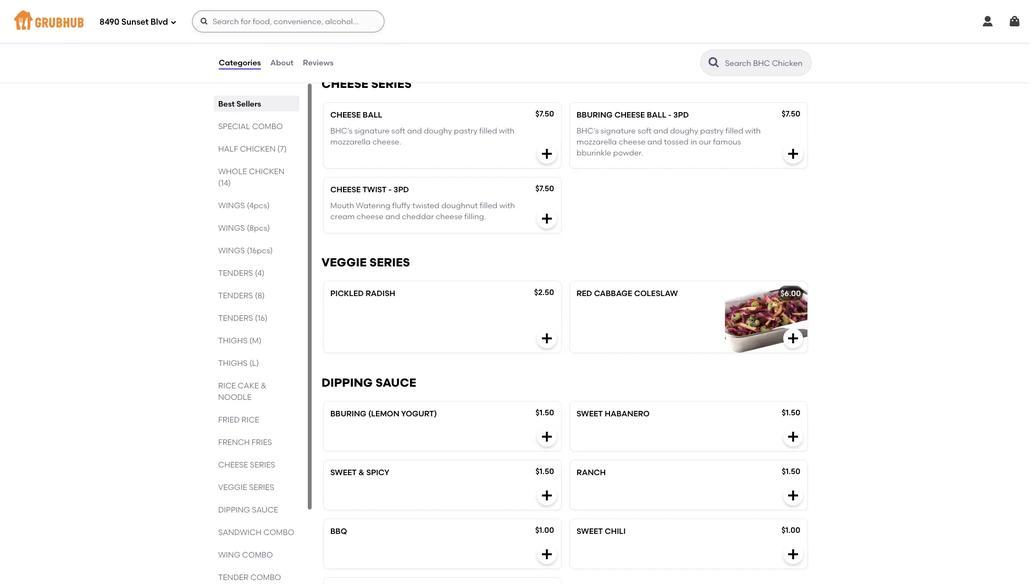Task type: describe. For each thing, give the bounding box(es) containing it.
whole
[[218, 167, 247, 176]]

red cabbage coleslaw
[[577, 289, 678, 298]]

combo for special combo
[[252, 122, 283, 131]]

tenders (8) tab
[[218, 290, 295, 301]]

rice inside 'rice cake & noodle'
[[218, 381, 236, 390]]

bbq
[[331, 527, 347, 536]]

$6.00
[[781, 289, 801, 298]]

wings (8pcs)
[[218, 223, 270, 233]]

chili
[[605, 527, 626, 536]]

doughnut
[[442, 201, 478, 210]]

$7.50 for bhc's signature soft and doughy pastry filled with mozzarella cheese.
[[536, 109, 554, 119]]

signature for cheese.
[[355, 126, 390, 135]]

$1.00 for sweet chili
[[782, 526, 801, 535]]

Search for food, convenience, alcohol... search field
[[192, 10, 385, 32]]

red
[[577, 289, 593, 298]]

wings for wings (8pcs)
[[218, 223, 245, 233]]

(7)
[[278, 144, 287, 153]]

(8)
[[255, 291, 265, 300]]

sellers
[[237, 99, 261, 108]]

cabbage
[[594, 289, 633, 298]]

french fries
[[218, 438, 272, 447]]

cheese ball
[[331, 110, 382, 120]]

rice cake & noodle
[[218, 381, 267, 402]]

bburing cheese ball - 3pd
[[577, 110, 689, 120]]

tender combo
[[218, 573, 281, 582]]

cake
[[238, 381, 259, 390]]

fluffy
[[392, 201, 411, 210]]

$7.50 for bhc's signature soft and doughy pastry filled with mozzarella cheese and tossed in our famous bburinkle powder.
[[782, 109, 801, 119]]

whole chicken (14) tab
[[218, 166, 295, 189]]

tender
[[218, 573, 249, 582]]

fried rice
[[218, 415, 259, 425]]

sandwich combo
[[218, 528, 294, 537]]

radish
[[366, 289, 396, 298]]

sandwich combo tab
[[218, 527, 295, 538]]

(4pcs)
[[247, 201, 270, 210]]

series inside tab
[[249, 483, 274, 492]]

(l)
[[249, 359, 259, 368]]

yogurt)
[[401, 409, 437, 419]]

1 ball from the left
[[363, 110, 382, 120]]

thighs (l)
[[218, 359, 259, 368]]

tenders (4)
[[218, 268, 265, 278]]

$1.00 for bbq
[[536, 526, 554, 535]]

bburing (lemon yogurt)
[[331, 409, 437, 419]]

thighs (l) tab
[[218, 357, 295, 369]]

and inside bhc's signature soft and doughy pastry filled with mozzarella cheese.
[[407, 126, 422, 135]]

cheese inside "tab"
[[218, 460, 248, 470]]

cheese twist - 3pd
[[331, 185, 409, 194]]

french fries image
[[479, 0, 562, 54]]

red cabbage coleslaw image
[[725, 282, 808, 353]]

twisted
[[413, 201, 440, 210]]

sauce inside tab
[[252, 505, 278, 515]]

sweet for sweet chili
[[577, 527, 603, 536]]

fried rice tab
[[218, 414, 295, 426]]

famous
[[713, 137, 741, 146]]

wings (16pcs)
[[218, 246, 273, 255]]

special combo
[[218, 122, 283, 131]]

filled inside the mouth watering fluffy twisted doughnut filled with cream cheese and cheddar cheese filling.
[[480, 201, 498, 210]]

special combo tab
[[218, 120, 295, 132]]

french
[[218, 438, 250, 447]]

wings (4pcs)
[[218, 201, 270, 210]]

watering
[[356, 201, 391, 210]]

special
[[218, 122, 250, 131]]

blvd
[[151, 17, 168, 27]]

tenders (16) tab
[[218, 312, 295, 324]]

tender combo tab
[[218, 572, 295, 584]]

tenders for tenders (16)
[[218, 313, 253, 323]]

wing combo
[[218, 551, 273, 560]]

1 horizontal spatial dipping
[[322, 376, 373, 390]]

wing
[[218, 551, 240, 560]]

mouth
[[331, 201, 354, 210]]

bhc's signature soft and doughy pastry filled with mozzarella cheese and tossed in our famous bburinkle powder.
[[577, 126, 761, 157]]

svg image for sweet habanero
[[787, 431, 800, 444]]

(14)
[[218, 178, 231, 188]]

fried
[[218, 415, 240, 425]]

our
[[699, 137, 712, 146]]

0 vertical spatial sauce
[[376, 376, 416, 390]]

(8pcs)
[[247, 223, 270, 233]]

bburinkle
[[577, 148, 612, 157]]

cream
[[331, 212, 355, 221]]

series up 'cheese ball'
[[371, 77, 412, 91]]

categories button
[[218, 43, 262, 82]]

habanero
[[605, 409, 650, 419]]

tenders (16)
[[218, 313, 268, 323]]

8490
[[100, 17, 119, 27]]

categories
[[219, 58, 261, 67]]

0 horizontal spatial -
[[389, 185, 392, 194]]

combo for wing combo
[[242, 551, 273, 560]]

veggie series tab
[[218, 482, 295, 493]]

svg image for sweet & spicy
[[541, 489, 554, 503]]

in
[[691, 137, 697, 146]]

with for bhc's signature soft and doughy pastry filled with mozzarella cheese and tossed in our famous bburinkle powder.
[[746, 126, 761, 135]]

$2.50
[[534, 288, 554, 297]]

filled for bhc's signature soft and doughy pastry filled with mozzarella cheese.
[[480, 126, 497, 135]]

sweet chili
[[577, 527, 626, 536]]

about button
[[270, 43, 294, 82]]

(16pcs)
[[247, 246, 273, 255]]

(16)
[[255, 313, 268, 323]]

cheese series tab
[[218, 459, 295, 471]]

rice inside fried rice tab
[[242, 415, 259, 425]]

0 vertical spatial dipping sauce
[[322, 376, 416, 390]]

1 horizontal spatial cheese
[[436, 212, 463, 221]]

with for bhc's signature soft and doughy pastry filled with mozzarella cheese.
[[499, 126, 515, 135]]

pastry for bhc's signature soft and doughy pastry filled with mozzarella cheese.
[[454, 126, 478, 135]]

thighs for thighs (m)
[[218, 336, 248, 345]]

cheddar
[[402, 212, 434, 221]]

0 vertical spatial veggie
[[322, 256, 367, 270]]



Task type: vqa. For each thing, say whether or not it's contained in the screenshot.
the account within Learn how you can unlock free Grubhub+ with your Prime account
no



Task type: locate. For each thing, give the bounding box(es) containing it.
with inside bhc's signature soft and doughy pastry filled with mozzarella cheese and tossed in our famous bburinkle powder.
[[746, 126, 761, 135]]

tossed
[[664, 137, 689, 146]]

1 horizontal spatial sauce
[[376, 376, 416, 390]]

reviews
[[303, 58, 334, 67]]

0 horizontal spatial 3pd
[[394, 185, 409, 194]]

rice right fried
[[242, 415, 259, 425]]

dipping sauce
[[322, 376, 416, 390], [218, 505, 278, 515]]

mozzarella inside bhc's signature soft and doughy pastry filled with mozzarella cheese and tossed in our famous bburinkle powder.
[[577, 137, 617, 146]]

pickled radish
[[331, 289, 396, 298]]

& inside 'rice cake & noodle'
[[261, 381, 267, 390]]

sweet for sweet & spicy
[[331, 468, 357, 478]]

(lemon
[[368, 409, 400, 419]]

1 horizontal spatial rice
[[242, 415, 259, 425]]

dipping sauce up bburing (lemon yogurt)
[[322, 376, 416, 390]]

cheese inside bhc's signature soft and doughy pastry filled with mozzarella cheese and tossed in our famous bburinkle powder.
[[619, 137, 646, 146]]

tenders (8)
[[218, 291, 265, 300]]

0 horizontal spatial mozzarella
[[331, 137, 371, 146]]

bhc's
[[331, 126, 353, 135], [577, 126, 599, 135]]

with
[[499, 126, 515, 135], [746, 126, 761, 135], [500, 201, 515, 210]]

signature
[[355, 126, 390, 135], [601, 126, 636, 135]]

best sellers tab
[[218, 98, 295, 109]]

1 vertical spatial -
[[389, 185, 392, 194]]

thighs left the (m)
[[218, 336, 248, 345]]

soft up cheese.
[[392, 126, 406, 135]]

thighs for thighs (l)
[[218, 359, 248, 368]]

3pd up fluffy at the top left of page
[[394, 185, 409, 194]]

mozzarella for cheese.
[[331, 137, 371, 146]]

0 horizontal spatial cheese series
[[218, 460, 275, 470]]

(m)
[[249, 336, 262, 345]]

2 doughy from the left
[[670, 126, 699, 135]]

1 pastry from the left
[[454, 126, 478, 135]]

and
[[407, 126, 422, 135], [654, 126, 669, 135], [648, 137, 663, 146], [385, 212, 400, 221]]

rice
[[218, 381, 236, 390], [242, 415, 259, 425]]

0 vertical spatial thighs
[[218, 336, 248, 345]]

wings for wings (4pcs)
[[218, 201, 245, 210]]

series down fries
[[250, 460, 275, 470]]

(4)
[[255, 268, 265, 278]]

0 horizontal spatial dipping
[[218, 505, 250, 515]]

filled
[[480, 126, 497, 135], [726, 126, 744, 135], [480, 201, 498, 210]]

1 vertical spatial bburing
[[331, 409, 367, 419]]

1 $1.00 from the left
[[536, 526, 554, 535]]

spicy
[[366, 468, 389, 478]]

wings inside wings (4pcs) tab
[[218, 201, 245, 210]]

chicken for whole
[[249, 167, 285, 176]]

dipping up bburing (lemon yogurt)
[[322, 376, 373, 390]]

1 vertical spatial dipping sauce
[[218, 505, 278, 515]]

tenders
[[218, 268, 253, 278], [218, 291, 253, 300], [218, 313, 253, 323]]

soft inside bhc's signature soft and doughy pastry filled with mozzarella cheese.
[[392, 126, 406, 135]]

1 vertical spatial sauce
[[252, 505, 278, 515]]

1 vertical spatial veggie series
[[218, 483, 274, 492]]

combo down wing combo tab
[[250, 573, 281, 582]]

thighs
[[218, 336, 248, 345], [218, 359, 248, 368]]

doughy
[[424, 126, 452, 135], [670, 126, 699, 135]]

wings for wings (16pcs)
[[218, 246, 245, 255]]

1 thighs from the top
[[218, 336, 248, 345]]

thighs left (l)
[[218, 359, 248, 368]]

best
[[218, 99, 235, 108]]

and inside the mouth watering fluffy twisted doughnut filled with cream cheese and cheddar cheese filling.
[[385, 212, 400, 221]]

sweet habanero
[[577, 409, 650, 419]]

0 vertical spatial 3pd
[[674, 110, 689, 120]]

0 vertical spatial dipping
[[322, 376, 373, 390]]

cheese series down french fries
[[218, 460, 275, 470]]

thighs inside the "thighs (m)" tab
[[218, 336, 248, 345]]

0 vertical spatial -
[[669, 110, 672, 120]]

sauce up sandwich combo tab
[[252, 505, 278, 515]]

dipping sauce up sandwich combo
[[218, 505, 278, 515]]

sauce
[[376, 376, 416, 390], [252, 505, 278, 515]]

1 horizontal spatial -
[[669, 110, 672, 120]]

chicken for half
[[240, 144, 276, 153]]

2 pastry from the left
[[701, 126, 724, 135]]

cheese down doughnut
[[436, 212, 463, 221]]

1 vertical spatial veggie
[[218, 483, 247, 492]]

& left spicy
[[359, 468, 365, 478]]

sandwich
[[218, 528, 262, 537]]

cheese
[[322, 77, 369, 91], [331, 110, 361, 120], [615, 110, 645, 120], [331, 185, 361, 194], [218, 460, 248, 470]]

mozzarella for cheese
[[577, 137, 617, 146]]

search icon image
[[708, 56, 721, 69]]

2 $1.00 from the left
[[782, 526, 801, 535]]

tenders for tenders (8)
[[218, 291, 253, 300]]

&
[[261, 381, 267, 390], [359, 468, 365, 478]]

1 wings from the top
[[218, 201, 245, 210]]

soft for cheese.
[[392, 126, 406, 135]]

2 mozzarella from the left
[[577, 137, 617, 146]]

half chicken (7)
[[218, 144, 287, 153]]

bburing left (lemon
[[331, 409, 367, 419]]

bhc's up bburinkle
[[577, 126, 599, 135]]

Search BHC Chicken search field
[[724, 58, 808, 68]]

1 vertical spatial dipping
[[218, 505, 250, 515]]

thighs (m) tab
[[218, 335, 295, 346]]

2 tenders from the top
[[218, 291, 253, 300]]

- up bhc's signature soft and doughy pastry filled with mozzarella cheese and tossed in our famous bburinkle powder.
[[669, 110, 672, 120]]

dipping up sandwich
[[218, 505, 250, 515]]

filling.
[[465, 212, 486, 221]]

combo for sandwich combo
[[264, 528, 294, 537]]

signature inside bhc's signature soft and doughy pastry filled with mozzarella cheese.
[[355, 126, 390, 135]]

rice up noodle
[[218, 381, 236, 390]]

best sellers
[[218, 99, 261, 108]]

sunset
[[121, 17, 149, 27]]

chicken down half chicken (7) tab
[[249, 167, 285, 176]]

rice cake & noodle tab
[[218, 380, 295, 403]]

half
[[218, 144, 238, 153]]

ball up bhc's signature soft and doughy pastry filled with mozzarella cheese and tossed in our famous bburinkle powder.
[[647, 110, 667, 120]]

tenders up thighs (m)
[[218, 313, 253, 323]]

tenders (4) tab
[[218, 267, 295, 279]]

bhc's inside bhc's signature soft and doughy pastry filled with mozzarella cheese.
[[331, 126, 353, 135]]

half chicken (7) tab
[[218, 143, 295, 155]]

wings (4pcs) tab
[[218, 200, 295, 211]]

0 vertical spatial chicken
[[240, 144, 276, 153]]

series up the radish
[[370, 256, 410, 270]]

ball up cheese.
[[363, 110, 382, 120]]

8490 sunset blvd
[[100, 17, 168, 27]]

filled inside bhc's signature soft and doughy pastry filled with mozzarella cheese.
[[480, 126, 497, 135]]

1 vertical spatial cheese series
[[218, 460, 275, 470]]

bhc's for bhc's signature soft and doughy pastry filled with mozzarella cheese and tossed in our famous bburinkle powder.
[[577, 126, 599, 135]]

sweet
[[577, 409, 603, 419], [331, 468, 357, 478], [577, 527, 603, 536]]

ranch
[[577, 468, 606, 478]]

chicken inside tab
[[240, 144, 276, 153]]

coleslaw
[[635, 289, 678, 298]]

1 horizontal spatial signature
[[601, 126, 636, 135]]

with inside bhc's signature soft and doughy pastry filled with mozzarella cheese.
[[499, 126, 515, 135]]

tenders for tenders (4)
[[218, 268, 253, 278]]

chicken down special combo tab on the left top of page
[[240, 144, 276, 153]]

0 vertical spatial sweet
[[577, 409, 603, 419]]

veggie inside tab
[[218, 483, 247, 492]]

1 signature from the left
[[355, 126, 390, 135]]

doughy for cheese
[[670, 126, 699, 135]]

series
[[371, 77, 412, 91], [370, 256, 410, 270], [250, 460, 275, 470], [249, 483, 274, 492]]

combo down dipping sauce tab
[[264, 528, 294, 537]]

sweet left chili
[[577, 527, 603, 536]]

2 soft from the left
[[638, 126, 652, 135]]

signature inside bhc's signature soft and doughy pastry filled with mozzarella cheese and tossed in our famous bburinkle powder.
[[601, 126, 636, 135]]

1 soft from the left
[[392, 126, 406, 135]]

3 wings from the top
[[218, 246, 245, 255]]

svg image
[[982, 15, 995, 28], [1009, 15, 1022, 28], [200, 17, 209, 26], [170, 19, 177, 26], [787, 33, 800, 46], [541, 147, 554, 161], [787, 147, 800, 161], [787, 332, 800, 345], [541, 431, 554, 444], [541, 548, 554, 561], [787, 548, 800, 561]]

mozzarella up bburinkle
[[577, 137, 617, 146]]

1 horizontal spatial $1.00
[[782, 526, 801, 535]]

0 horizontal spatial veggie series
[[218, 483, 274, 492]]

2 ball from the left
[[647, 110, 667, 120]]

signature down bburing cheese ball - 3pd
[[601, 126, 636, 135]]

0 vertical spatial rice
[[218, 381, 236, 390]]

$7.50 for mouth watering fluffy twisted doughnut filled with cream cheese and cheddar cheese filling.
[[536, 184, 554, 193]]

doughy for cheese.
[[424, 126, 452, 135]]

2 horizontal spatial cheese
[[619, 137, 646, 146]]

0 horizontal spatial rice
[[218, 381, 236, 390]]

0 horizontal spatial pastry
[[454, 126, 478, 135]]

doughy inside bhc's signature soft and doughy pastry filled with mozzarella cheese.
[[424, 126, 452, 135]]

wing combo tab
[[218, 549, 295, 561]]

bburing
[[577, 110, 613, 120], [331, 409, 367, 419]]

& right the cake
[[261, 381, 267, 390]]

thighs (m)
[[218, 336, 262, 345]]

0 horizontal spatial $1.00
[[536, 526, 554, 535]]

1 tenders from the top
[[218, 268, 253, 278]]

sweet & spicy
[[331, 468, 389, 478]]

1 horizontal spatial pastry
[[701, 126, 724, 135]]

3 tenders from the top
[[218, 313, 253, 323]]

1 horizontal spatial ball
[[647, 110, 667, 120]]

series inside "tab"
[[250, 460, 275, 470]]

0 vertical spatial tenders
[[218, 268, 253, 278]]

0 horizontal spatial doughy
[[424, 126, 452, 135]]

sauce up (lemon
[[376, 376, 416, 390]]

bburing for bburing (lemon yogurt)
[[331, 409, 367, 419]]

pickled
[[331, 289, 364, 298]]

sweet left spicy
[[331, 468, 357, 478]]

1 horizontal spatial mozzarella
[[577, 137, 617, 146]]

2 signature from the left
[[601, 126, 636, 135]]

wings (16pcs) tab
[[218, 245, 295, 256]]

soft inside bhc's signature soft and doughy pastry filled with mozzarella cheese and tossed in our famous bburinkle powder.
[[638, 126, 652, 135]]

mozzarella inside bhc's signature soft and doughy pastry filled with mozzarella cheese.
[[331, 137, 371, 146]]

1 horizontal spatial bhc's
[[577, 126, 599, 135]]

tenders down tenders (4)
[[218, 291, 253, 300]]

veggie
[[322, 256, 367, 270], [218, 483, 247, 492]]

$1.50 for habanero
[[782, 408, 801, 418]]

pastry inside bhc's signature soft and doughy pastry filled with mozzarella cheese.
[[454, 126, 478, 135]]

mozzarella
[[331, 137, 371, 146], [577, 137, 617, 146]]

0 horizontal spatial soft
[[392, 126, 406, 135]]

signature up cheese.
[[355, 126, 390, 135]]

1 horizontal spatial cheese series
[[322, 77, 412, 91]]

1 horizontal spatial doughy
[[670, 126, 699, 135]]

wings down wings (4pcs)
[[218, 223, 245, 233]]

pastry inside bhc's signature soft and doughy pastry filled with mozzarella cheese and tossed in our famous bburinkle powder.
[[701, 126, 724, 135]]

3pd up tossed
[[674, 110, 689, 120]]

wings inside wings (16pcs) tab
[[218, 246, 245, 255]]

1 vertical spatial sweet
[[331, 468, 357, 478]]

wings (8pcs) tab
[[218, 222, 295, 234]]

veggie down cheese series "tab"
[[218, 483, 247, 492]]

about
[[270, 58, 294, 67]]

svg image for ranch
[[787, 489, 800, 503]]

0 vertical spatial wings
[[218, 201, 245, 210]]

cheese down watering
[[357, 212, 384, 221]]

dipping
[[322, 376, 373, 390], [218, 505, 250, 515]]

wings inside wings (8pcs) tab
[[218, 223, 245, 233]]

tenders up tenders (8)
[[218, 268, 253, 278]]

soft down bburing cheese ball - 3pd
[[638, 126, 652, 135]]

0 vertical spatial &
[[261, 381, 267, 390]]

1 vertical spatial &
[[359, 468, 365, 478]]

mozzarella down 'cheese ball'
[[331, 137, 371, 146]]

3pd
[[674, 110, 689, 120], [394, 185, 409, 194]]

svg image
[[541, 33, 554, 46], [541, 212, 554, 225], [541, 332, 554, 345], [787, 431, 800, 444], [541, 489, 554, 503], [787, 489, 800, 503]]

cheese
[[619, 137, 646, 146], [357, 212, 384, 221], [436, 212, 463, 221]]

soft
[[392, 126, 406, 135], [638, 126, 652, 135]]

dipping inside tab
[[218, 505, 250, 515]]

1 mozzarella from the left
[[331, 137, 371, 146]]

veggie series up pickled radish on the left of the page
[[322, 256, 410, 270]]

1 vertical spatial wings
[[218, 223, 245, 233]]

2 wings from the top
[[218, 223, 245, 233]]

1 vertical spatial chicken
[[249, 167, 285, 176]]

1 horizontal spatial veggie series
[[322, 256, 410, 270]]

0 horizontal spatial sauce
[[252, 505, 278, 515]]

0 vertical spatial veggie series
[[322, 256, 410, 270]]

french fries tab
[[218, 437, 295, 448]]

bhc's inside bhc's signature soft and doughy pastry filled with mozzarella cheese and tossed in our famous bburinkle powder.
[[577, 126, 599, 135]]

$1.50 for &
[[536, 467, 554, 477]]

0 horizontal spatial cheese
[[357, 212, 384, 221]]

sweet left habanero
[[577, 409, 603, 419]]

pastry
[[454, 126, 478, 135], [701, 126, 724, 135]]

bburinkle fries image
[[725, 0, 808, 54]]

cheese series
[[322, 77, 412, 91], [218, 460, 275, 470]]

filled for bhc's signature soft and doughy pastry filled with mozzarella cheese and tossed in our famous bburinkle powder.
[[726, 126, 744, 135]]

cheese.
[[373, 137, 401, 146]]

1 vertical spatial thighs
[[218, 359, 248, 368]]

2 vertical spatial tenders
[[218, 313, 253, 323]]

2 vertical spatial wings
[[218, 246, 245, 255]]

0 horizontal spatial &
[[261, 381, 267, 390]]

chicken
[[240, 144, 276, 153], [249, 167, 285, 176]]

1 doughy from the left
[[424, 126, 452, 135]]

mouth watering fluffy twisted doughnut filled with cream cheese and cheddar cheese filling.
[[331, 201, 515, 221]]

0 vertical spatial cheese series
[[322, 77, 412, 91]]

svg image for pickled radish
[[541, 332, 554, 345]]

dipping sauce inside tab
[[218, 505, 278, 515]]

pastry for bhc's signature soft and doughy pastry filled with mozzarella cheese and tossed in our famous bburinkle powder.
[[701, 126, 724, 135]]

combo
[[252, 122, 283, 131], [264, 528, 294, 537], [242, 551, 273, 560], [250, 573, 281, 582]]

cheese up powder.
[[619, 137, 646, 146]]

1 bhc's from the left
[[331, 126, 353, 135]]

wings down the (14)
[[218, 201, 245, 210]]

0 horizontal spatial dipping sauce
[[218, 505, 278, 515]]

noodle
[[218, 393, 252, 402]]

powder.
[[614, 148, 643, 157]]

0 horizontal spatial signature
[[355, 126, 390, 135]]

1 horizontal spatial dipping sauce
[[322, 376, 416, 390]]

1 horizontal spatial 3pd
[[674, 110, 689, 120]]

sweet for sweet habanero
[[577, 409, 603, 419]]

combo down best sellers tab
[[252, 122, 283, 131]]

main navigation navigation
[[0, 0, 1031, 43]]

twist
[[363, 185, 387, 194]]

combo down sandwich combo tab
[[242, 551, 273, 560]]

whole chicken (14)
[[218, 167, 285, 188]]

2 thighs from the top
[[218, 359, 248, 368]]

doughy inside bhc's signature soft and doughy pastry filled with mozzarella cheese and tossed in our famous bburinkle powder.
[[670, 126, 699, 135]]

- right "twist"
[[389, 185, 392, 194]]

1 horizontal spatial veggie
[[322, 256, 367, 270]]

fries
[[252, 438, 272, 447]]

0 horizontal spatial bburing
[[331, 409, 367, 419]]

reviews button
[[303, 43, 334, 82]]

chicken inside "whole chicken (14)"
[[249, 167, 285, 176]]

0 horizontal spatial ball
[[363, 110, 382, 120]]

bhc's down 'cheese ball'
[[331, 126, 353, 135]]

0 horizontal spatial bhc's
[[331, 126, 353, 135]]

1 horizontal spatial bburing
[[577, 110, 613, 120]]

1 vertical spatial 3pd
[[394, 185, 409, 194]]

series down cheese series "tab"
[[249, 483, 274, 492]]

0 horizontal spatial veggie
[[218, 483, 247, 492]]

signature for cheese
[[601, 126, 636, 135]]

1 vertical spatial tenders
[[218, 291, 253, 300]]

veggie up pickled
[[322, 256, 367, 270]]

bhc's for bhc's signature soft and doughy pastry filled with mozzarella cheese.
[[331, 126, 353, 135]]

bhc's signature soft and doughy pastry filled with mozzarella cheese.
[[331, 126, 515, 146]]

bburing for bburing cheese ball - 3pd
[[577, 110, 613, 120]]

1 horizontal spatial &
[[359, 468, 365, 478]]

2 vertical spatial sweet
[[577, 527, 603, 536]]

cheese series inside "tab"
[[218, 460, 275, 470]]

-
[[669, 110, 672, 120], [389, 185, 392, 194]]

filled inside bhc's signature soft and doughy pastry filled with mozzarella cheese and tossed in our famous bburinkle powder.
[[726, 126, 744, 135]]

wings up tenders (4)
[[218, 246, 245, 255]]

veggie series down cheese series "tab"
[[218, 483, 274, 492]]

cheese series up 'cheese ball'
[[322, 77, 412, 91]]

bburing up bburinkle
[[577, 110, 613, 120]]

soft for cheese
[[638, 126, 652, 135]]

1 horizontal spatial soft
[[638, 126, 652, 135]]

combo for tender combo
[[250, 573, 281, 582]]

0 vertical spatial bburing
[[577, 110, 613, 120]]

thighs inside thighs (l) tab
[[218, 359, 248, 368]]

1 vertical spatial rice
[[242, 415, 259, 425]]

veggie series inside tab
[[218, 483, 274, 492]]

with inside the mouth watering fluffy twisted doughnut filled with cream cheese and cheddar cheese filling.
[[500, 201, 515, 210]]

$1.50 for (lemon
[[536, 408, 554, 418]]

dipping sauce tab
[[218, 504, 295, 516]]

2 bhc's from the left
[[577, 126, 599, 135]]



